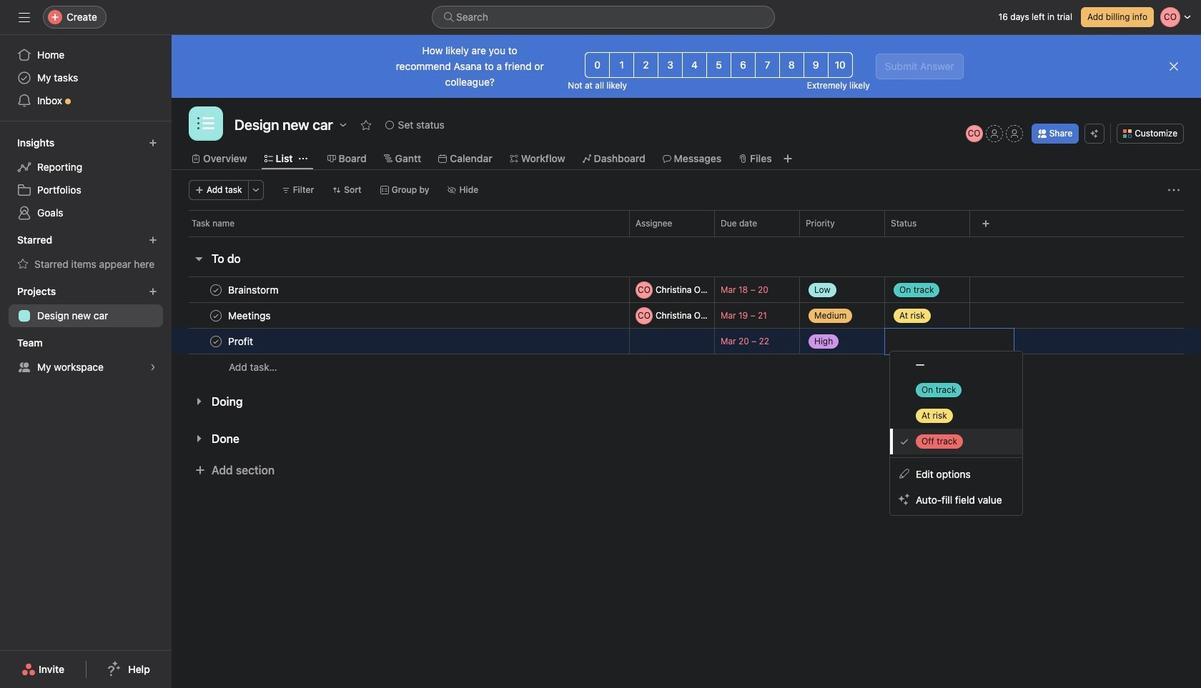 Task type: vqa. For each thing, say whether or not it's contained in the screenshot.
Tab actions image
yes



Task type: locate. For each thing, give the bounding box(es) containing it.
task name text field right mark complete image
[[225, 334, 258, 349]]

1 expand task list for this group image from the top
[[193, 396, 205, 408]]

mark complete image
[[207, 282, 225, 299], [207, 307, 225, 324]]

0 vertical spatial mark complete image
[[207, 282, 225, 299]]

2 mark complete image from the top
[[207, 307, 225, 324]]

add field image
[[982, 220, 991, 228]]

1 mark complete checkbox from the top
[[207, 282, 225, 299]]

list image
[[197, 115, 215, 132]]

mark complete checkbox inside brainstorm cell
[[207, 282, 225, 299]]

more actions image
[[252, 186, 260, 195]]

1 vertical spatial task name text field
[[225, 334, 258, 349]]

1 vertical spatial mark complete checkbox
[[207, 307, 225, 324]]

more actions image
[[1169, 185, 1180, 196]]

option group
[[585, 52, 853, 78]]

None radio
[[585, 52, 610, 78], [634, 52, 659, 78], [707, 52, 732, 78], [828, 52, 853, 78], [585, 52, 610, 78], [634, 52, 659, 78], [707, 52, 732, 78], [828, 52, 853, 78]]

projects element
[[0, 279, 172, 331]]

0 vertical spatial task name text field
[[225, 283, 283, 297]]

add to starred image
[[360, 119, 372, 131]]

2 mark complete checkbox from the top
[[207, 307, 225, 324]]

0 vertical spatial mark complete checkbox
[[207, 282, 225, 299]]

None radio
[[610, 52, 635, 78], [658, 52, 683, 78], [683, 52, 708, 78], [731, 52, 756, 78], [755, 52, 780, 78], [780, 52, 805, 78], [804, 52, 829, 78], [610, 52, 635, 78], [658, 52, 683, 78], [683, 52, 708, 78], [731, 52, 756, 78], [755, 52, 780, 78], [780, 52, 805, 78], [804, 52, 829, 78]]

mark complete image inside brainstorm cell
[[207, 282, 225, 299]]

expand task list for this group image
[[193, 396, 205, 408], [193, 434, 205, 445]]

meetings cell
[[172, 303, 630, 329]]

task name text field inside profit cell
[[225, 334, 258, 349]]

Task name text field
[[225, 283, 283, 297], [225, 334, 258, 349]]

mark complete image for task name text field inside brainstorm cell
[[207, 282, 225, 299]]

profit cell
[[172, 328, 630, 355]]

None text field
[[891, 333, 1007, 351]]

mark complete checkbox inside meetings "cell"
[[207, 307, 225, 324]]

1 vertical spatial mark complete image
[[207, 307, 225, 324]]

1 mark complete image from the top
[[207, 282, 225, 299]]

mark complete checkbox for meetings "cell"
[[207, 307, 225, 324]]

2 task name text field from the top
[[225, 334, 258, 349]]

global element
[[0, 35, 172, 121]]

list box
[[432, 6, 776, 29]]

Mark complete checkbox
[[207, 282, 225, 299], [207, 307, 225, 324]]

mark complete checkbox for brainstorm cell
[[207, 282, 225, 299]]

tab actions image
[[299, 155, 307, 163]]

1 vertical spatial expand task list for this group image
[[193, 434, 205, 445]]

mark complete image inside meetings "cell"
[[207, 307, 225, 324]]

task name text field up task name text box
[[225, 283, 283, 297]]

starred element
[[0, 228, 172, 279]]

see details, my workspace image
[[149, 363, 157, 372]]

row
[[172, 210, 1202, 237], [189, 236, 1185, 238], [172, 277, 1202, 303], [172, 303, 1202, 329], [172, 328, 1202, 355], [172, 354, 1202, 381]]

task name text field inside brainstorm cell
[[225, 283, 283, 297]]

task name text field for mark complete option within the brainstorm cell
[[225, 283, 283, 297]]

1 task name text field from the top
[[225, 283, 283, 297]]

Mark complete checkbox
[[207, 333, 225, 350]]

0 vertical spatial expand task list for this group image
[[193, 396, 205, 408]]

brainstorm cell
[[172, 277, 630, 303]]



Task type: describe. For each thing, give the bounding box(es) containing it.
hide sidebar image
[[19, 11, 30, 23]]

mark complete image
[[207, 333, 225, 350]]

insights element
[[0, 130, 172, 228]]

Task name text field
[[225, 309, 275, 323]]

new project or portfolio image
[[149, 288, 157, 296]]

manage project members image
[[966, 125, 984, 142]]

task name text field for mark complete checkbox
[[225, 334, 258, 349]]

add tab image
[[782, 153, 794, 165]]

add items to starred image
[[149, 236, 157, 245]]

collapse task list for this group image
[[193, 253, 205, 265]]

ask ai image
[[1091, 129, 1100, 138]]

header to do tree grid
[[172, 277, 1202, 381]]

mark complete image for task name text box
[[207, 307, 225, 324]]

teams element
[[0, 331, 172, 382]]

dismiss image
[[1169, 61, 1180, 72]]

new insights image
[[149, 139, 157, 147]]

2 expand task list for this group image from the top
[[193, 434, 205, 445]]



